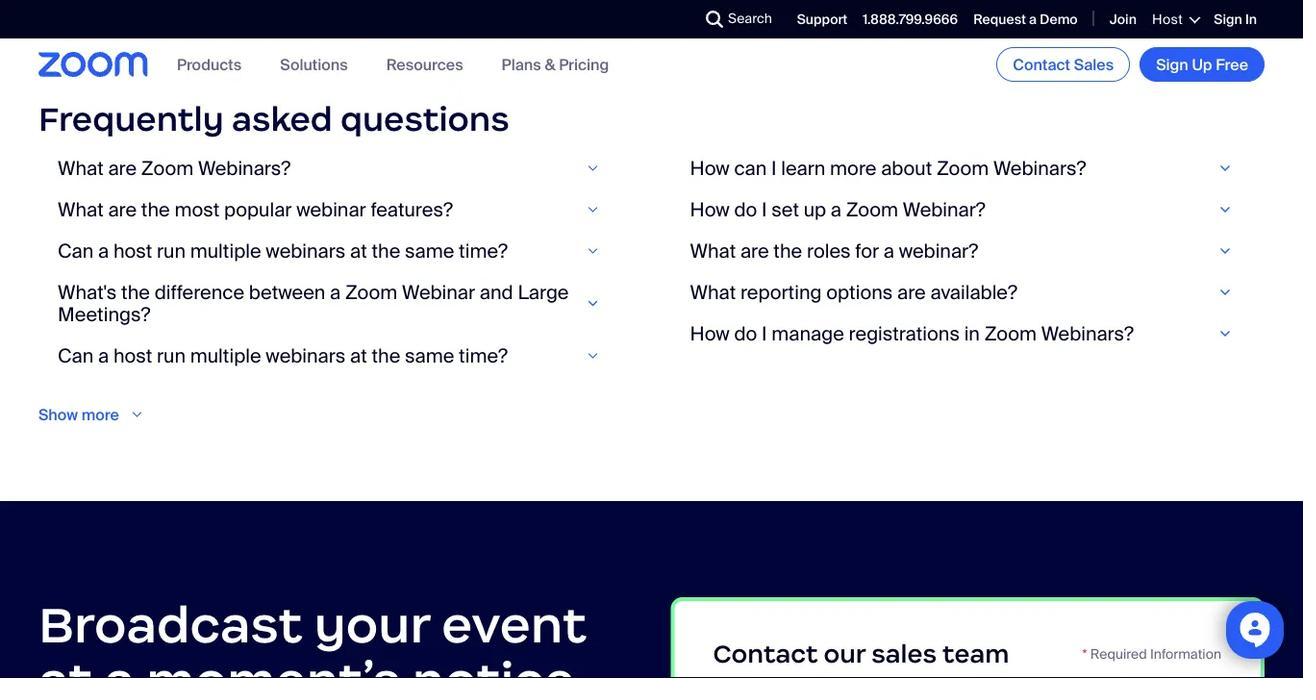 Task type: vqa. For each thing, say whether or not it's contained in the screenshot.
bottommost time?
yes



Task type: locate. For each thing, give the bounding box(es) containing it.
zoom left webinar
[[345, 280, 398, 305]]

what up what's
[[58, 197, 104, 222]]

webinars up between
[[266, 239, 346, 263]]

host
[[1152, 11, 1183, 28]]

zoom up for
[[846, 197, 898, 222]]

more right show
[[81, 405, 119, 425]]

do
[[734, 197, 757, 222], [734, 321, 757, 346]]

0 horizontal spatial contact
[[713, 637, 818, 669]]

0 vertical spatial sign
[[1214, 11, 1242, 28]]

what down frequently
[[58, 156, 104, 180]]

the left the most
[[141, 197, 170, 222]]

up
[[804, 197, 826, 222]]

free
[[1216, 54, 1248, 75]]

demo
[[1040, 11, 1078, 28]]

can
[[734, 156, 767, 180]]

2 vertical spatial how
[[690, 321, 730, 346]]

what for what are zoom webinars?
[[58, 156, 104, 180]]

sign left up
[[1156, 54, 1189, 75]]

what for what are the most popular webinar features?
[[58, 197, 104, 222]]

in
[[1245, 11, 1257, 28]]

are down frequently
[[108, 156, 137, 180]]

frequently asked questions element
[[38, 98, 1265, 425]]

0 vertical spatial time?
[[459, 239, 508, 263]]

contact
[[1013, 54, 1070, 75], [713, 637, 818, 669]]

2 host from the top
[[113, 343, 152, 368]]

1 vertical spatial can a host run multiple webinars at the same time? button
[[58, 343, 613, 368]]

1 horizontal spatial contact
[[1013, 54, 1070, 75]]

0 vertical spatial do
[[734, 197, 757, 222]]

the inside what's the difference between a zoom webinar and large meetings?
[[121, 280, 150, 305]]

run down difference
[[157, 343, 186, 368]]

in
[[964, 321, 980, 346]]

1 vertical spatial how
[[690, 197, 730, 222]]

run down the most
[[157, 239, 186, 263]]

0 horizontal spatial sign
[[1156, 54, 1189, 75]]

what's
[[58, 280, 117, 305]]

1 host from the top
[[113, 239, 152, 263]]

support link
[[797, 11, 848, 28]]

most
[[175, 197, 220, 222]]

multiple down difference
[[190, 343, 261, 368]]

contact left our on the bottom right of page
[[713, 637, 818, 669]]

same up webinar
[[405, 239, 454, 263]]

contact sales link
[[997, 47, 1130, 82]]

1 can a host run multiple webinars at the same time? button from the top
[[58, 239, 613, 263]]

0 vertical spatial run
[[157, 239, 186, 263]]

can a host run multiple webinars at the same time? down what's the difference between a zoom webinar and large meetings?
[[58, 343, 508, 368]]

1 same from the top
[[405, 239, 454, 263]]

1 can a host run multiple webinars at the same time? from the top
[[58, 239, 508, 263]]

1 multiple from the top
[[190, 239, 261, 263]]

1 horizontal spatial sign
[[1214, 11, 1242, 28]]

up
[[1192, 54, 1212, 75]]

how for how can i learn more about zoom webinars?
[[690, 156, 730, 180]]

time? up and on the left top
[[459, 239, 508, 263]]

are up reporting
[[741, 239, 769, 263]]

the
[[141, 197, 170, 222], [372, 239, 400, 263], [774, 239, 802, 263], [121, 280, 150, 305], [372, 343, 400, 368]]

zoom up how do i set up a zoom webinar? "dropdown button"
[[937, 156, 989, 180]]

webinars?
[[198, 156, 291, 180], [993, 156, 1086, 180], [1041, 321, 1134, 346]]

0 vertical spatial contact
[[1013, 54, 1070, 75]]

1 vertical spatial run
[[157, 343, 186, 368]]

time? down and on the left top
[[459, 343, 508, 368]]

sign
[[1214, 11, 1242, 28], [1156, 54, 1189, 75]]

broadcast your event at a moment's notice
[[38, 593, 587, 678]]

required
[[1091, 645, 1147, 662]]

can a host run multiple webinars at the same time? up between
[[58, 239, 508, 263]]

i left set
[[762, 197, 767, 222]]

0 horizontal spatial more
[[81, 405, 119, 425]]

1 vertical spatial i
[[762, 197, 767, 222]]

1 vertical spatial webinars
[[266, 343, 346, 368]]

contact down request a demo link
[[1013, 54, 1070, 75]]

multiple
[[190, 239, 261, 263], [190, 343, 261, 368]]

1 vertical spatial multiple
[[190, 343, 261, 368]]

what
[[58, 156, 104, 180], [58, 197, 104, 222], [690, 239, 736, 263], [690, 280, 736, 305]]

1 webinars from the top
[[266, 239, 346, 263]]

a inside 'broadcast your event at a moment's notice'
[[104, 649, 135, 678]]

2 multiple from the top
[[190, 343, 261, 368]]

multiple up difference
[[190, 239, 261, 263]]

0 vertical spatial i
[[771, 156, 777, 180]]

do left set
[[734, 197, 757, 222]]

are for most
[[108, 197, 137, 222]]

0 vertical spatial same
[[405, 239, 454, 263]]

what are the most popular webinar features?
[[58, 197, 453, 222]]

same down webinar
[[405, 343, 454, 368]]

zoom
[[141, 156, 193, 180], [937, 156, 989, 180], [846, 197, 898, 222], [345, 280, 398, 305], [985, 321, 1037, 346]]

frequently
[[38, 98, 224, 140]]

more
[[830, 156, 877, 180], [81, 405, 119, 425]]

0 vertical spatial more
[[830, 156, 877, 180]]

how can i learn more about zoom webinars?
[[690, 156, 1086, 180]]

can a host run multiple webinars at the same time?
[[58, 239, 508, 263], [58, 343, 508, 368]]

at
[[350, 239, 367, 263], [350, 343, 367, 368], [38, 649, 93, 678]]

3 how from the top
[[690, 321, 730, 346]]

None search field
[[636, 4, 711, 35]]

1 vertical spatial same
[[405, 343, 454, 368]]

1 vertical spatial contact
[[713, 637, 818, 669]]

i left manage
[[762, 321, 767, 346]]

run
[[157, 239, 186, 263], [157, 343, 186, 368]]

are down what are zoom webinars?
[[108, 197, 137, 222]]

information
[[1150, 645, 1221, 662]]

what are the roles for a webinar? button
[[690, 239, 1246, 263]]

a
[[1029, 11, 1037, 28], [831, 197, 842, 222], [98, 239, 109, 263], [884, 239, 894, 263], [330, 280, 341, 305], [98, 343, 109, 368], [104, 649, 135, 678]]

1 how from the top
[[690, 156, 730, 180]]

manage
[[772, 321, 844, 346]]

host for second can a host run multiple webinars at the same time? dropdown button
[[113, 343, 152, 368]]

search image
[[706, 11, 723, 28]]

the right what's
[[121, 280, 150, 305]]

2 webinars from the top
[[266, 343, 346, 368]]

contact our sales team
[[713, 637, 1009, 669]]

what down can on the top
[[690, 239, 736, 263]]

how for how do i set up a zoom webinar?
[[690, 197, 730, 222]]

2 do from the top
[[734, 321, 757, 346]]

zoom inside what's the difference between a zoom webinar and large meetings?
[[345, 280, 398, 305]]

* required information
[[1083, 645, 1221, 662]]

contact sales
[[1013, 54, 1114, 75]]

can up what's
[[58, 239, 94, 263]]

how
[[690, 156, 730, 180], [690, 197, 730, 222], [690, 321, 730, 346]]

1 vertical spatial do
[[734, 321, 757, 346]]

0 vertical spatial can
[[58, 239, 94, 263]]

same
[[405, 239, 454, 263], [405, 343, 454, 368]]

registrations
[[849, 321, 960, 346]]

1 vertical spatial can
[[58, 343, 94, 368]]

event
[[442, 593, 587, 656]]

sales
[[1074, 54, 1114, 75]]

can down "meetings?"
[[58, 343, 94, 368]]

2 run from the top
[[157, 343, 186, 368]]

contact our sales team element
[[671, 597, 1265, 678]]

webinars for second can a host run multiple webinars at the same time? dropdown button
[[266, 343, 346, 368]]

can a host run multiple webinars at the same time? button down what's the difference between a zoom webinar and large meetings? dropdown button
[[58, 343, 613, 368]]

i for manage
[[762, 321, 767, 346]]

webinar
[[402, 280, 475, 305]]

sign in
[[1214, 11, 1257, 28]]

1 vertical spatial sign
[[1156, 54, 1189, 75]]

what left reporting
[[690, 280, 736, 305]]

sign for sign up free
[[1156, 54, 1189, 75]]

what for what are the roles for a webinar?
[[690, 239, 736, 263]]

sign left in
[[1214, 11, 1242, 28]]

learn
[[781, 156, 826, 180]]

webinars down what's the difference between a zoom webinar and large meetings?
[[266, 343, 346, 368]]

host up what's
[[113, 239, 152, 263]]

1 do from the top
[[734, 197, 757, 222]]

search image
[[706, 11, 723, 28]]

multiple for 2nd can a host run multiple webinars at the same time? dropdown button from the bottom of the frequently asked questions element
[[190, 239, 261, 263]]

1.888.799.9666 link
[[863, 11, 958, 28]]

1 vertical spatial host
[[113, 343, 152, 368]]

2 vertical spatial at
[[38, 649, 93, 678]]

2 vertical spatial i
[[762, 321, 767, 346]]

host down "meetings?"
[[113, 343, 152, 368]]

0 vertical spatial webinars
[[266, 239, 346, 263]]

time?
[[459, 239, 508, 263], [459, 343, 508, 368]]

your
[[314, 593, 430, 656]]

2 how from the top
[[690, 197, 730, 222]]

what's the difference between a zoom webinar and large meetings?
[[58, 280, 569, 327]]

what are the roles for a webinar?
[[690, 239, 978, 263]]

features?
[[371, 197, 453, 222]]

1 vertical spatial can a host run multiple webinars at the same time?
[[58, 343, 508, 368]]

plans & pricing link
[[502, 54, 609, 74]]

the down what's the difference between a zoom webinar and large meetings? dropdown button
[[372, 343, 400, 368]]

what for what reporting options are available?
[[690, 280, 736, 305]]

0 vertical spatial how
[[690, 156, 730, 180]]

zoom right in
[[985, 321, 1037, 346]]

more up how do i set up a zoom webinar?
[[830, 156, 877, 180]]

0 vertical spatial host
[[113, 239, 152, 263]]

zoom for how can i learn more about zoom webinars?
[[937, 156, 989, 180]]

2 can a host run multiple webinars at the same time? from the top
[[58, 343, 508, 368]]

host button
[[1152, 11, 1199, 28]]

do down reporting
[[734, 321, 757, 346]]

do for manage
[[734, 321, 757, 346]]

how do i manage registrations in zoom webinars? button
[[690, 321, 1246, 346]]

search
[[728, 10, 772, 27]]

0 vertical spatial multiple
[[190, 239, 261, 263]]

how can i learn more about zoom webinars? button
[[690, 156, 1246, 180]]

i right can on the top
[[771, 156, 777, 180]]

zoom logo image
[[38, 52, 148, 77]]

can a host run multiple webinars at the same time? button
[[58, 239, 613, 263], [58, 343, 613, 368]]

webinars
[[266, 239, 346, 263], [266, 343, 346, 368]]

plans & pricing
[[502, 54, 609, 74]]

resources
[[386, 54, 463, 74]]

can a host run multiple webinars at the same time? button down what are the most popular webinar features? dropdown button
[[58, 239, 613, 263]]

0 vertical spatial can a host run multiple webinars at the same time? button
[[58, 239, 613, 263]]

i for set
[[762, 197, 767, 222]]

2 can a host run multiple webinars at the same time? button from the top
[[58, 343, 613, 368]]

0 vertical spatial can a host run multiple webinars at the same time?
[[58, 239, 508, 263]]

i
[[771, 156, 777, 180], [762, 197, 767, 222], [762, 321, 767, 346]]

1 vertical spatial time?
[[459, 343, 508, 368]]

can a host run multiple webinars at the same time? for second can a host run multiple webinars at the same time? dropdown button
[[58, 343, 508, 368]]

do for set
[[734, 197, 757, 222]]



Task type: describe. For each thing, give the bounding box(es) containing it.
what are the most popular webinar features? button
[[58, 197, 613, 222]]

products
[[177, 54, 242, 74]]

moment's
[[146, 649, 401, 678]]

show more
[[38, 405, 119, 425]]

pricing
[[559, 54, 609, 74]]

multiple for second can a host run multiple webinars at the same time? dropdown button
[[190, 343, 261, 368]]

notice
[[412, 649, 575, 678]]

difference
[[155, 280, 244, 305]]

resources button
[[386, 54, 463, 74]]

products button
[[177, 54, 242, 74]]

contact for contact sales
[[1013, 54, 1070, 75]]

meetings?
[[58, 302, 150, 327]]

webinars? for how do i manage registrations in zoom webinars?
[[1041, 321, 1134, 346]]

frequently asked questions
[[38, 98, 510, 140]]

sign up free link
[[1140, 47, 1265, 82]]

about
[[881, 156, 932, 180]]

our
[[824, 637, 866, 669]]

join link
[[1110, 11, 1137, 28]]

webinars? for how can i learn more about zoom webinars?
[[993, 156, 1086, 180]]

1 time? from the top
[[459, 239, 508, 263]]

set
[[772, 197, 799, 222]]

large
[[518, 280, 569, 305]]

1.888.799.9666
[[863, 11, 958, 28]]

what reporting options are available? button
[[690, 280, 1246, 305]]

webinar?
[[903, 197, 986, 222]]

the left roles at the top of the page
[[774, 239, 802, 263]]

how do i set up a zoom webinar? button
[[690, 197, 1246, 222]]

zoom for how do i set up a zoom webinar?
[[846, 197, 898, 222]]

can a host run multiple webinars at the same time? for 2nd can a host run multiple webinars at the same time? dropdown button from the bottom of the frequently asked questions element
[[58, 239, 508, 263]]

are up the how do i manage registrations in zoom webinars?
[[897, 280, 926, 305]]

support
[[797, 11, 848, 28]]

show more button
[[38, 405, 157, 425]]

1 vertical spatial at
[[350, 343, 367, 368]]

between
[[249, 280, 325, 305]]

webinar?
[[899, 239, 978, 263]]

zoom up the most
[[141, 156, 193, 180]]

sales
[[872, 637, 937, 669]]

roles
[[807, 239, 851, 263]]

request a demo link
[[973, 11, 1078, 28]]

sign for sign in
[[1214, 11, 1242, 28]]

how do i set up a zoom webinar?
[[690, 197, 986, 222]]

team
[[943, 637, 1009, 669]]

2 can from the top
[[58, 343, 94, 368]]

plans
[[502, 54, 541, 74]]

1 horizontal spatial more
[[830, 156, 877, 180]]

contact for contact our sales team
[[713, 637, 818, 669]]

solutions
[[280, 54, 348, 74]]

what are zoom webinars?
[[58, 156, 291, 180]]

*
[[1083, 645, 1087, 662]]

for
[[855, 239, 879, 263]]

a inside what's the difference between a zoom webinar and large meetings?
[[330, 280, 341, 305]]

2 time? from the top
[[459, 343, 508, 368]]

1 run from the top
[[157, 239, 186, 263]]

are for webinars?
[[108, 156, 137, 180]]

host for 2nd can a host run multiple webinars at the same time? dropdown button from the bottom of the frequently asked questions element
[[113, 239, 152, 263]]

sign in link
[[1214, 11, 1257, 28]]

request a demo
[[973, 11, 1078, 28]]

webinars for 2nd can a host run multiple webinars at the same time? dropdown button from the bottom of the frequently asked questions element
[[266, 239, 346, 263]]

join
[[1110, 11, 1137, 28]]

show
[[38, 405, 78, 425]]

request
[[973, 11, 1026, 28]]

asked
[[232, 98, 333, 140]]

are for roles
[[741, 239, 769, 263]]

the down features?
[[372, 239, 400, 263]]

and
[[480, 280, 513, 305]]

how for how do i manage registrations in zoom webinars?
[[690, 321, 730, 346]]

what reporting options are available?
[[690, 280, 1018, 305]]

reporting
[[741, 280, 822, 305]]

1 vertical spatial more
[[81, 405, 119, 425]]

&
[[545, 54, 555, 74]]

broadcast
[[38, 593, 302, 656]]

0 vertical spatial at
[[350, 239, 367, 263]]

sign up free
[[1156, 54, 1248, 75]]

how do i manage registrations in zoom webinars?
[[690, 321, 1134, 346]]

2 same from the top
[[405, 343, 454, 368]]

what are zoom webinars? button
[[58, 156, 613, 180]]

i for learn
[[771, 156, 777, 180]]

zoom for how do i manage registrations in zoom webinars?
[[985, 321, 1037, 346]]

webinar
[[296, 197, 366, 222]]

solutions button
[[280, 54, 348, 74]]

at inside 'broadcast your event at a moment's notice'
[[38, 649, 93, 678]]

what's the difference between a zoom webinar and large meetings? button
[[58, 280, 613, 327]]

options
[[826, 280, 893, 305]]

questions
[[340, 98, 510, 140]]

1 can from the top
[[58, 239, 94, 263]]

available?
[[930, 280, 1018, 305]]

popular
[[224, 197, 292, 222]]



